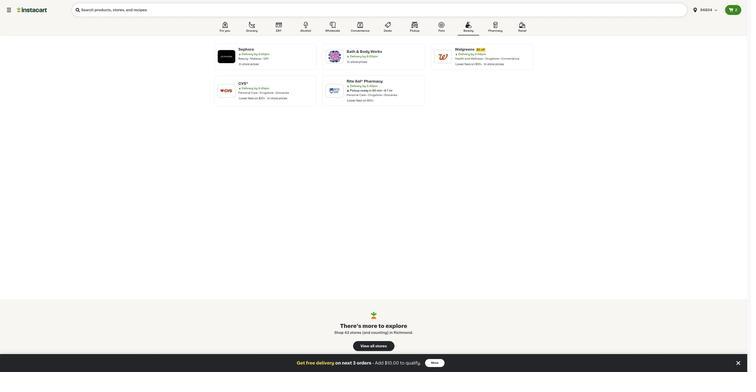 Task type: locate. For each thing, give the bounding box(es) containing it.
in down the explore
[[390, 331, 393, 335]]

groceries
[[276, 92, 289, 94], [384, 94, 398, 97]]

1 horizontal spatial personal
[[347, 94, 359, 97]]

1 vertical spatial stores
[[376, 344, 387, 348]]

bath & body works logo image
[[329, 50, 342, 63]]

stores down there's
[[350, 331, 362, 335]]

personal care drugstore groceries
[[239, 92, 289, 94], [347, 94, 398, 97]]

treatment tracker modal dialog
[[0, 354, 748, 372]]

delivery down aid®
[[350, 85, 362, 88]]

1 horizontal spatial 5:45pm
[[367, 85, 378, 88]]

wellness
[[471, 57, 484, 60]]

lower for personal
[[239, 97, 248, 100]]

to up counting)
[[379, 324, 385, 329]]

delivery for sephora
[[242, 53, 254, 56]]

0 vertical spatial stores
[[350, 331, 362, 335]]

in-store prices down '&'
[[348, 61, 368, 63]]

fees down ready at the left top of the page
[[357, 99, 363, 102]]

personal down the cvs® at the top left of the page
[[239, 92, 251, 94]]

there's more to explore shop 43 stores (and counting) in richmond.
[[335, 324, 413, 335]]

stores
[[350, 331, 362, 335], [376, 344, 387, 348]]

more
[[363, 324, 378, 329]]

1 horizontal spatial delivery by 5:45pm
[[350, 85, 378, 88]]

0 horizontal spatial 5:45pm
[[259, 87, 270, 90]]

1 horizontal spatial 6:00pm
[[367, 55, 378, 58]]

0 vertical spatial pharmacy
[[489, 29, 503, 32]]

6:00pm down works
[[367, 55, 378, 58]]

delivery by 6:00pm for bath & body works
[[350, 55, 378, 58]]

$5
[[477, 48, 481, 51]]

delivery by 6:00pm up makeup
[[242, 53, 270, 56]]

beauty for beauty
[[464, 29, 474, 32]]

pickup
[[410, 29, 420, 32], [350, 89, 360, 92]]

by for bath & body works
[[363, 55, 366, 58]]

0 horizontal spatial delivery by 5:45pm
[[242, 87, 270, 90]]

1 vertical spatial pickup
[[350, 89, 360, 92]]

prices
[[359, 61, 368, 63], [251, 63, 259, 66], [496, 63, 504, 66], [279, 97, 288, 100]]

by for cvs®
[[254, 87, 258, 90]]

fees down the cvs® at the top left of the page
[[248, 97, 254, 100]]

1 horizontal spatial stores
[[376, 344, 387, 348]]

1 horizontal spatial delivery by 6:00pm
[[350, 55, 378, 58]]

1 horizontal spatial groceries
[[384, 94, 398, 97]]

walgreens
[[455, 48, 475, 51]]

0 horizontal spatial convenience
[[351, 29, 370, 32]]

cvs® logo image
[[220, 84, 233, 97]]

beauty button
[[458, 21, 480, 35]]

mi
[[389, 89, 393, 92]]

0 horizontal spatial beauty
[[239, 57, 248, 60]]

delivery down walgreens
[[459, 53, 470, 56]]

wholesale
[[326, 29, 340, 32]]

lower
[[456, 63, 464, 66], [239, 97, 248, 100], [348, 99, 356, 102]]

0 horizontal spatial lower
[[239, 97, 248, 100]]

6:00pm up gift
[[259, 53, 270, 56]]

convenience
[[351, 29, 370, 32], [502, 57, 520, 60]]

0 vertical spatial beauty
[[464, 29, 474, 32]]

1 vertical spatial in
[[390, 331, 393, 335]]

1 horizontal spatial beauty
[[464, 29, 474, 32]]

1 horizontal spatial pickup
[[410, 29, 420, 32]]

0 horizontal spatial fees
[[248, 97, 254, 100]]

for
[[220, 29, 224, 32]]

0 vertical spatial to
[[379, 324, 385, 329]]

delivery by 5:45pm up ready at the left top of the page
[[350, 85, 378, 88]]

by for sephora
[[254, 53, 258, 56]]

beauty down sephora
[[239, 57, 248, 60]]

0 horizontal spatial stores
[[350, 331, 362, 335]]

qualify.
[[406, 361, 422, 365]]

to right $10.00
[[400, 361, 405, 365]]

1 horizontal spatial pharmacy
[[489, 29, 503, 32]]

free
[[306, 361, 315, 365]]

delivery by 5:45pm down the cvs® at the top left of the page
[[242, 87, 270, 90]]

convenience button
[[349, 21, 372, 35]]

pharmacy
[[489, 29, 503, 32], [364, 80, 383, 83]]

lower down pickup ready in 60 min
[[348, 99, 356, 102]]

0 horizontal spatial in
[[369, 89, 372, 92]]

delivery by 5:45pm for cvs®
[[242, 87, 270, 90]]

$10.00
[[385, 361, 399, 365]]

pets button
[[431, 21, 453, 35]]

stores right all on the bottom
[[376, 344, 387, 348]]

1 vertical spatial lower fees on $10+ in-store prices
[[239, 97, 288, 100]]

counting)
[[372, 331, 389, 335]]

0 horizontal spatial delivery by 6:00pm
[[242, 53, 270, 56]]

rite
[[347, 80, 354, 83]]

2 horizontal spatial 5:45pm
[[475, 53, 486, 56]]

drugstore
[[486, 57, 499, 60], [260, 92, 274, 94], [368, 94, 382, 97]]

cvs®
[[239, 82, 248, 85]]

deals
[[384, 29, 392, 32]]

delivery down '&'
[[350, 55, 362, 58]]

$10+
[[476, 63, 482, 66], [259, 97, 266, 100], [368, 99, 374, 102]]

0 horizontal spatial pharmacy
[[364, 80, 383, 83]]

beauty inside button
[[464, 29, 474, 32]]

in-store prices
[[348, 61, 368, 63], [239, 63, 259, 66]]

personal care drugstore groceries down 60
[[347, 94, 398, 97]]

60
[[373, 89, 376, 92]]

5:45pm for rite aid® pharmacy
[[367, 85, 378, 88]]

2 horizontal spatial lower
[[456, 63, 464, 66]]

to inside there's more to explore shop 43 stores (and counting) in richmond.
[[379, 324, 385, 329]]

6:00pm
[[259, 53, 270, 56], [367, 55, 378, 58]]

0 horizontal spatial to
[[379, 324, 385, 329]]

get free delivery on next 3 orders • add $10.00 to qualify.
[[297, 361, 422, 365]]

fees down and
[[465, 63, 471, 66]]

lower down health
[[456, 63, 464, 66]]

None search field
[[72, 3, 688, 17]]

in left 60
[[369, 89, 372, 92]]

lower fees on $10+
[[348, 99, 374, 102]]

store
[[351, 61, 358, 63], [243, 63, 250, 66], [488, 63, 495, 66], [271, 97, 278, 100]]

pets
[[439, 29, 445, 32]]

1 vertical spatial to
[[400, 361, 405, 365]]

care
[[251, 92, 258, 94], [360, 94, 366, 97]]

lower fees on $10+ in-store prices down the cvs® at the top left of the page
[[239, 97, 288, 100]]

lower down the cvs® at the top left of the page
[[239, 97, 248, 100]]

1 vertical spatial beauty
[[239, 57, 248, 60]]

delivery by 5:45pm
[[459, 53, 486, 56], [350, 85, 378, 88], [242, 87, 270, 90]]

lower fees on $10+ in-store prices down wellness
[[456, 63, 504, 66]]

ebt
[[276, 29, 282, 32]]

in
[[369, 89, 372, 92], [390, 331, 393, 335]]

beauty
[[464, 29, 474, 32], [239, 57, 248, 60]]

on
[[472, 63, 475, 66], [255, 97, 258, 100], [363, 99, 367, 102], [336, 361, 341, 365]]

1 horizontal spatial to
[[400, 361, 405, 365]]

more
[[432, 362, 439, 364]]

beauty makeup gift
[[239, 57, 269, 60]]

delivery by 6:00pm down bath & body works
[[350, 55, 378, 58]]

personal care drugstore groceries down the cvs® at the top left of the page
[[239, 92, 289, 94]]

instacart image
[[17, 7, 47, 13]]

view all stores button
[[353, 341, 395, 351]]

0 horizontal spatial care
[[251, 92, 258, 94]]

0 horizontal spatial lower fees on $10+ in-store prices
[[239, 97, 288, 100]]

1 horizontal spatial convenience
[[502, 57, 520, 60]]

0 horizontal spatial 6:00pm
[[259, 53, 270, 56]]

bath & body works
[[347, 50, 383, 53]]

all
[[371, 344, 375, 348]]

0 horizontal spatial pickup
[[350, 89, 360, 92]]

for you button
[[214, 21, 236, 35]]

0 vertical spatial lower fees on $10+ in-store prices
[[456, 63, 504, 66]]

pharmacy button
[[485, 21, 507, 35]]

delivery for rite aid® pharmacy
[[350, 85, 362, 88]]

delivery by 5:45pm down walgreens $5 off
[[459, 53, 486, 56]]

1 horizontal spatial $10+
[[368, 99, 374, 102]]

1 horizontal spatial personal care drugstore groceries
[[347, 94, 398, 97]]

personal up lower fees on $10+
[[347, 94, 359, 97]]

6.7 mi
[[385, 89, 393, 92]]

alcohol button
[[295, 21, 317, 35]]

next
[[342, 361, 352, 365]]

pharmacy inside button
[[489, 29, 503, 32]]

1 horizontal spatial lower
[[348, 99, 356, 102]]

fees
[[465, 63, 471, 66], [248, 97, 254, 100], [357, 99, 363, 102]]

sephora logo image
[[220, 50, 233, 63]]

94804 button
[[690, 3, 726, 17]]

1 horizontal spatial in
[[390, 331, 393, 335]]

0 vertical spatial convenience
[[351, 29, 370, 32]]

personal
[[239, 92, 251, 94], [347, 94, 359, 97]]

pickup inside button
[[410, 29, 420, 32]]

delivery
[[242, 53, 254, 56], [459, 53, 470, 56], [350, 55, 362, 58], [350, 85, 362, 88], [242, 87, 254, 90]]

fees for care
[[248, 97, 254, 100]]

rite aid® pharmacy logo image
[[329, 84, 342, 97]]

delivery by 6:00pm
[[242, 53, 270, 56], [350, 55, 378, 58]]

0 horizontal spatial $10+
[[259, 97, 266, 100]]

view all stores link
[[353, 341, 395, 351]]

delivery down the cvs® at the top left of the page
[[242, 87, 254, 90]]

beauty up walgreens $5 off
[[464, 29, 474, 32]]

2 horizontal spatial drugstore
[[486, 57, 499, 60]]

5:45pm
[[475, 53, 486, 56], [367, 85, 378, 88], [259, 87, 270, 90]]

to
[[379, 324, 385, 329], [400, 361, 405, 365]]

2 horizontal spatial fees
[[465, 63, 471, 66]]

2 horizontal spatial delivery by 5:45pm
[[459, 53, 486, 56]]

in-store prices down beauty makeup gift
[[239, 63, 259, 66]]

shop
[[335, 331, 344, 335]]

bath
[[347, 50, 356, 53]]

2 horizontal spatial $10+
[[476, 63, 482, 66]]

by for rite aid® pharmacy
[[363, 85, 366, 88]]

0 vertical spatial pickup
[[410, 29, 420, 32]]

1 horizontal spatial fees
[[357, 99, 363, 102]]

1 vertical spatial pharmacy
[[364, 80, 383, 83]]

in-
[[348, 61, 351, 63], [239, 63, 243, 66], [484, 63, 488, 66], [268, 97, 271, 100]]

delivery down sephora
[[242, 53, 254, 56]]

retail button
[[512, 21, 534, 35]]

1 horizontal spatial lower fees on $10+ in-store prices
[[456, 63, 504, 66]]

by
[[254, 53, 258, 56], [471, 53, 475, 56], [363, 55, 366, 58], [363, 85, 366, 88], [254, 87, 258, 90]]

5:45pm for cvs®
[[259, 87, 270, 90]]

•
[[373, 361, 374, 365]]

$10+ for wellness
[[476, 63, 482, 66]]



Task type: vqa. For each thing, say whether or not it's contained in the screenshot.
the bottommost 'Beauty'
yes



Task type: describe. For each thing, give the bounding box(es) containing it.
to inside get free delivery on next 3 orders • add $10.00 to qualify.
[[400, 361, 405, 365]]

43
[[345, 331, 350, 335]]

delivery for cvs®
[[242, 87, 254, 90]]

off
[[481, 48, 485, 51]]

1 horizontal spatial in-store prices
[[348, 61, 368, 63]]

health
[[455, 57, 465, 60]]

there's
[[340, 324, 362, 329]]

3
[[353, 361, 356, 365]]

pickup ready in 60 min
[[350, 89, 382, 92]]

alcohol
[[301, 29, 311, 32]]

grocery button
[[241, 21, 263, 35]]

pickup for pickup ready in 60 min
[[350, 89, 360, 92]]

0 horizontal spatial personal
[[239, 92, 251, 94]]

for you
[[220, 29, 230, 32]]

retail
[[519, 29, 527, 32]]

0 horizontal spatial groceries
[[276, 92, 289, 94]]

94804 button
[[693, 3, 723, 17]]

Search field
[[72, 3, 688, 17]]

in inside there's more to explore shop 43 stores (and counting) in richmond.
[[390, 331, 393, 335]]

grocery
[[246, 29, 258, 32]]

and
[[465, 57, 470, 60]]

convenience inside button
[[351, 29, 370, 32]]

delivery for bath & body works
[[350, 55, 362, 58]]

pickup for pickup
[[410, 29, 420, 32]]

ebt button
[[268, 21, 290, 35]]

min
[[377, 89, 382, 92]]

get
[[297, 361, 305, 365]]

0 horizontal spatial drugstore
[[260, 92, 274, 94]]

deals button
[[377, 21, 399, 35]]

rite aid® pharmacy
[[347, 80, 383, 83]]

delivery
[[316, 361, 335, 365]]

orders
[[357, 361, 372, 365]]

6:00pm for bath & body works
[[367, 55, 378, 58]]

2
[[736, 8, 738, 12]]

0 horizontal spatial in-store prices
[[239, 63, 259, 66]]

lower fees on $10+ in-store prices for drugstore
[[239, 97, 288, 100]]

more button
[[426, 359, 445, 367]]

0 horizontal spatial personal care drugstore groceries
[[239, 92, 289, 94]]

lower fees on $10+ in-store prices for wellness
[[456, 63, 504, 66]]

1 horizontal spatial drugstore
[[368, 94, 382, 97]]

beauty for beauty makeup gift
[[239, 57, 248, 60]]

walgreens $5 off
[[455, 48, 485, 51]]

1 vertical spatial convenience
[[502, 57, 520, 60]]

lower for health
[[456, 63, 464, 66]]

(and
[[363, 331, 371, 335]]

6:00pm for sephora
[[259, 53, 270, 56]]

shop categories tab list
[[214, 21, 534, 35]]

works
[[371, 50, 383, 53]]

view all stores
[[361, 344, 387, 348]]

body
[[360, 50, 370, 53]]

&
[[357, 50, 360, 53]]

stores inside button
[[376, 344, 387, 348]]

delivery by 6:00pm for sephora
[[242, 53, 270, 56]]

walgreens logo image
[[437, 50, 450, 63]]

ready
[[361, 89, 369, 92]]

add
[[375, 361, 384, 365]]

1 horizontal spatial care
[[360, 94, 366, 97]]

on inside get free delivery on next 3 orders • add $10.00 to qualify.
[[336, 361, 341, 365]]

aid®
[[355, 80, 363, 83]]

view
[[361, 344, 370, 348]]

sephora
[[239, 48, 254, 51]]

6.7
[[385, 89, 389, 92]]

stores inside there's more to explore shop 43 stores (and counting) in richmond.
[[350, 331, 362, 335]]

2 button
[[726, 5, 742, 15]]

94804
[[701, 8, 713, 12]]

pickup button
[[404, 21, 426, 35]]

delivery by 5:45pm for rite aid® pharmacy
[[350, 85, 378, 88]]

you
[[225, 29, 230, 32]]

gift
[[264, 57, 269, 60]]

makeup
[[251, 57, 262, 60]]

0 vertical spatial in
[[369, 89, 372, 92]]

health and wellness drugstore convenience
[[455, 57, 520, 60]]

$10+ for drugstore
[[259, 97, 266, 100]]

wholesale button
[[322, 21, 344, 35]]

fees for and
[[465, 63, 471, 66]]

explore
[[386, 324, 408, 329]]

richmond.
[[394, 331, 413, 335]]



